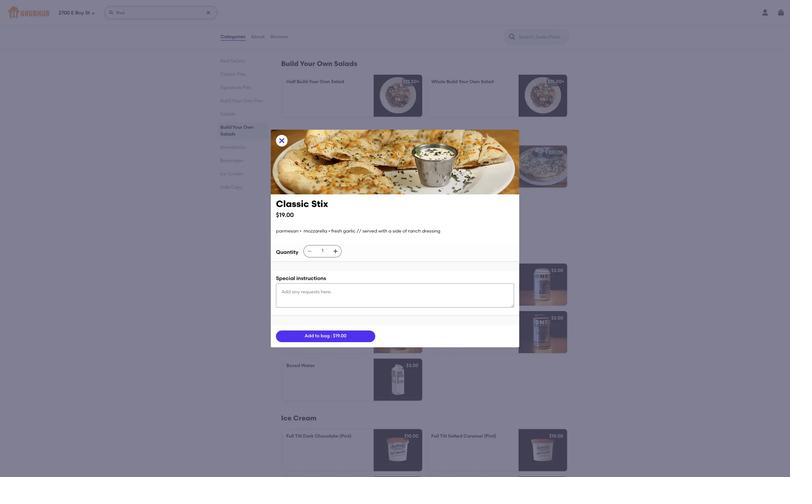 Task type: vqa. For each thing, say whether or not it's contained in the screenshot.
requests
no



Task type: describe. For each thing, give the bounding box(es) containing it.
side cups tab
[[220, 184, 266, 191]]

beverages inside tab
[[220, 158, 243, 163]]

best
[[220, 58, 230, 64]]

breadsticks tab
[[220, 144, 266, 151]]

+ for $12.50
[[417, 79, 420, 85]]

signature pies
[[220, 85, 252, 90]]

1 horizontal spatial ranch
[[408, 229, 421, 234]]

0 vertical spatial salads
[[334, 60, 357, 68]]

roy
[[75, 10, 84, 16]]

2 horizontal spatial $19.00
[[405, 150, 418, 155]]

main navigation navigation
[[0, 0, 790, 25]]

ranch inside classic with jalapeño  •  feta // served with a side of ranch dressing
[[461, 166, 474, 171]]

$15.00 +
[[548, 79, 565, 85]]

classic with buffalo sauce  • gorgonzola  •  fresh cilantro // served with a side of blue cheese dressing
[[286, 207, 365, 225]]

stix for buffalo stix
[[303, 197, 312, 203]]

jalapeno
[[431, 150, 453, 155]]

pies for classic pies
[[237, 72, 246, 77]]

side inside classic with buffalo sauce  • gorgonzola  •  fresh cilantro // served with a side of blue cheese dressing
[[301, 220, 310, 225]]

build your own salads tab
[[220, 124, 266, 138]]

full tilt dark chocolate (pint)
[[286, 434, 352, 439]]

$20.00
[[549, 150, 563, 155]]

Search Zeeks Pizza Capitol Hill search field
[[518, 34, 568, 40]]

special instructions
[[276, 275, 326, 281]]

full tilt dark chocolate (pint) image
[[374, 430, 422, 472]]

// inside classic with jalapeño  •  feta // served with a side of ranch dressing
[[491, 159, 496, 165]]

jones diet cola can
[[431, 268, 477, 274]]

$10.00 for full tilt dark chocolate (pint)
[[404, 434, 418, 439]]

$19.00 inside classic stix $19.00
[[276, 211, 294, 219]]

full tilt salted caramel (pint)
[[431, 434, 496, 439]]

chocolate
[[315, 434, 338, 439]]

instructions
[[296, 275, 326, 281]]

sellers
[[231, 58, 245, 64]]

build down salads tab
[[220, 125, 232, 130]]

jones root beer
[[431, 316, 468, 321]]

jones cane sugar cola can
[[286, 268, 349, 274]]

feta
[[454, 150, 464, 155]]

sauce
[[329, 207, 343, 212]]

$15.00
[[548, 79, 562, 85]]

stix for classic stix $19.00
[[311, 198, 328, 209]]

1 vertical spatial salads
[[220, 111, 235, 117]]

1 horizontal spatial ice
[[281, 414, 292, 422]]

2700 e roy st
[[59, 10, 90, 16]]

build your own pies
[[220, 98, 263, 104]]

half build your own salad image
[[374, 75, 422, 117]]

salad for half build your own salad
[[331, 79, 344, 85]]

reviews button
[[270, 25, 289, 49]]

1 vertical spatial parmesan
[[276, 229, 299, 234]]

1 vertical spatial cream
[[293, 414, 317, 422]]

cilantro
[[327, 213, 344, 219]]

dressing inside classic with buffalo sauce  • gorgonzola  •  fresh cilantro // served with a side of blue cheese dressing
[[344, 220, 362, 225]]

categories button
[[220, 25, 246, 49]]

classic for classic stix $19.00
[[276, 198, 309, 209]]

1 horizontal spatial build your own salads
[[281, 60, 357, 68]]

boxed water image
[[374, 359, 422, 401]]

jones root beer image
[[519, 311, 567, 353]]

:
[[331, 333, 332, 339]]

2 vertical spatial pies
[[254, 98, 263, 104]]

whole
[[431, 79, 445, 85]]

1 vertical spatial ice cream
[[281, 414, 317, 422]]

can for jones diet cola can
[[468, 268, 477, 274]]

jones lemon lime can
[[286, 316, 338, 321]]

2 horizontal spatial svg image
[[777, 9, 785, 17]]

$10.00 for full tilt salted caramel (pint)
[[549, 434, 563, 439]]

jones for jones cane sugar cola can
[[286, 268, 300, 274]]

$3.00 for boxed water image
[[406, 363, 418, 369]]

18th green image
[[374, 4, 422, 46]]

of inside classic with buffalo sauce  • gorgonzola  •  fresh cilantro // served with a side of blue cheese dressing
[[311, 220, 315, 225]]

$3.00 for jones root beer image
[[551, 316, 563, 321]]

boxed
[[286, 363, 300, 369]]

2700
[[59, 10, 70, 16]]

add to bag : $19.00
[[305, 333, 347, 339]]

+ for $15.00
[[562, 79, 565, 85]]

signature
[[220, 85, 242, 90]]

best sellers
[[220, 58, 245, 64]]

2 cola from the left
[[456, 268, 467, 274]]

categories
[[221, 34, 246, 39]]

1 vertical spatial parmesan •  mozzarella • fresh garlic // served with a side of ranch dressing
[[276, 229, 440, 234]]

buffalo stix
[[286, 197, 312, 203]]

served inside classic with jalapeño  •  feta // served with a side of ranch dressing
[[497, 159, 511, 165]]

side
[[220, 184, 230, 190]]

buffalo stix image
[[374, 193, 422, 235]]

full for full tilt dark chocolate (pint)
[[286, 434, 294, 439]]

classic for classic pies
[[220, 72, 236, 77]]

jones cane sugar cola can image
[[374, 264, 422, 306]]

buffalo
[[313, 207, 328, 212]]

2 vertical spatial $19.00
[[333, 333, 347, 339]]

jones for jones root beer
[[431, 316, 445, 321]]

bag
[[321, 333, 330, 339]]

special
[[276, 275, 295, 281]]

jalapeno feta stix
[[431, 150, 473, 155]]

1 horizontal spatial can
[[340, 268, 349, 274]]

$12.50
[[403, 79, 417, 85]]

jones diet cola can image
[[519, 264, 567, 306]]

pies for signature pies
[[243, 85, 252, 90]]

$3.00 for jones cane sugar cola can image
[[406, 268, 418, 274]]

classic for classic stix
[[286, 150, 303, 155]]

your right the whole
[[459, 79, 469, 85]]

0 vertical spatial mozzarella
[[313, 159, 337, 165]]

lemon
[[301, 316, 316, 321]]

blue
[[316, 220, 326, 225]]



Task type: locate. For each thing, give the bounding box(es) containing it.
diet
[[446, 268, 455, 274]]

build your own pies tab
[[220, 97, 266, 104]]

classic down jalapeno
[[431, 159, 446, 165]]

$10.00
[[404, 434, 418, 439], [549, 434, 563, 439]]

beverages down breadsticks tab
[[220, 158, 243, 163]]

parmesan
[[286, 159, 309, 165], [276, 229, 299, 234]]

1 horizontal spatial full
[[431, 434, 439, 439]]

jones up special on the left of page
[[286, 268, 300, 274]]

build your own salads up breadsticks tab
[[220, 125, 254, 137]]

0 vertical spatial parmesan
[[286, 159, 309, 165]]

classic
[[220, 72, 236, 77], [286, 150, 303, 155], [276, 198, 309, 209]]

breadsticks up the beverages tab
[[220, 145, 246, 150]]

2 vertical spatial classic
[[276, 198, 309, 209]]

1 tilt from the left
[[295, 434, 302, 439]]

1 vertical spatial build your own salads
[[220, 125, 254, 137]]

0 horizontal spatial ice
[[220, 171, 227, 177]]

buffalo
[[286, 197, 302, 203]]

of inside parmesan •  mozzarella • fresh garlic // served with a side of ranch dressing
[[332, 166, 337, 171]]

+
[[417, 79, 420, 85], [562, 79, 565, 85]]

cream up the dark
[[293, 414, 317, 422]]

stix for classic stix
[[304, 150, 312, 155]]

can right the lime
[[329, 316, 338, 321]]

stix inside classic stix $19.00
[[311, 198, 328, 209]]

Input item quantity number field
[[316, 245, 330, 257]]

1 vertical spatial ice
[[281, 414, 292, 422]]

1 horizontal spatial cream
[[293, 414, 317, 422]]

classic inside classic with buffalo sauce  • gorgonzola  •  fresh cilantro // served with a side of blue cheese dressing
[[286, 207, 301, 212]]

tilt for salted
[[440, 434, 447, 439]]

jones left root
[[431, 316, 445, 321]]

1 horizontal spatial classic
[[431, 159, 446, 165]]

tilt for dark
[[295, 434, 302, 439]]

//
[[491, 159, 496, 165], [286, 166, 291, 171], [345, 213, 350, 219], [357, 229, 362, 234]]

cola right diet
[[456, 268, 467, 274]]

build your own salads up half build your own salad in the left top of the page
[[281, 60, 357, 68]]

tilt
[[295, 434, 302, 439], [440, 434, 447, 439]]

2 $10.00 from the left
[[549, 434, 563, 439]]

classic stix
[[286, 150, 312, 155]]

mozzarella
[[313, 159, 337, 165], [304, 229, 327, 234]]

ice
[[220, 171, 227, 177], [281, 414, 292, 422]]

1 horizontal spatial svg image
[[278, 137, 286, 145]]

0 vertical spatial beverages
[[220, 158, 243, 163]]

dressing inside classic with jalapeño  •  feta // served with a side of ranch dressing
[[475, 166, 494, 171]]

2 vertical spatial salads
[[220, 131, 236, 137]]

of inside classic with jalapeño  •  feta // served with a side of ranch dressing
[[456, 166, 460, 171]]

pies down best sellers tab
[[237, 72, 246, 77]]

2 vertical spatial fresh
[[331, 229, 342, 234]]

best sellers tab
[[220, 58, 266, 64]]

signature pies tab
[[220, 84, 266, 91]]

to
[[315, 333, 320, 339]]

•
[[310, 159, 312, 165], [338, 159, 340, 165], [478, 159, 480, 165], [344, 207, 345, 212], [312, 213, 314, 219], [300, 229, 301, 234], [328, 229, 330, 234]]

pies
[[237, 72, 246, 77], [243, 85, 252, 90], [254, 98, 263, 104]]

own
[[317, 60, 332, 68], [320, 79, 330, 85], [470, 79, 480, 85], [243, 98, 253, 104], [243, 125, 254, 130]]

0 horizontal spatial cream
[[228, 171, 243, 177]]

root
[[446, 316, 456, 321]]

0 vertical spatial breadsticks
[[281, 131, 322, 139]]

classic stix image
[[374, 146, 422, 188]]

1 horizontal spatial ice cream
[[281, 414, 317, 422]]

jones left diet
[[431, 268, 445, 274]]

2 salad from the left
[[481, 79, 494, 85]]

1 vertical spatial breadsticks
[[220, 145, 246, 150]]

1 horizontal spatial (pint)
[[484, 434, 496, 439]]

1 vertical spatial classic
[[286, 150, 303, 155]]

Special instructions text field
[[276, 283, 514, 308]]

parmesan down classic stix
[[286, 159, 309, 165]]

dressing
[[475, 166, 494, 171], [286, 172, 305, 178], [344, 220, 362, 225], [422, 229, 440, 234]]

can
[[340, 268, 349, 274], [468, 268, 477, 274], [329, 316, 338, 321]]

st
[[85, 10, 90, 16]]

0 vertical spatial pies
[[237, 72, 246, 77]]

full
[[286, 434, 294, 439], [431, 434, 439, 439]]

1 horizontal spatial tilt
[[440, 434, 447, 439]]

// inside classic with buffalo sauce  • gorgonzola  •  fresh cilantro // served with a side of blue cheese dressing
[[345, 213, 350, 219]]

0 vertical spatial build your own salads
[[281, 60, 357, 68]]

full for full tilt salted caramel (pint)
[[431, 434, 439, 439]]

whole build your own salad image
[[519, 75, 567, 117]]

dark
[[303, 434, 314, 439]]

your right half
[[309, 79, 319, 85]]

0 vertical spatial parmesan •  mozzarella • fresh garlic // served with a side of ranch dressing
[[286, 159, 365, 178]]

beverages tab
[[220, 157, 266, 164]]

ranch
[[338, 166, 351, 171], [461, 166, 474, 171], [408, 229, 421, 234]]

full left the dark
[[286, 434, 294, 439]]

with
[[447, 159, 457, 165], [308, 166, 317, 171], [431, 166, 441, 171], [302, 207, 312, 212], [286, 220, 296, 225], [378, 229, 387, 234]]

1 $10.00 from the left
[[404, 434, 418, 439]]

jones left lemon
[[286, 316, 300, 321]]

ice cream tab
[[220, 171, 266, 177]]

0 vertical spatial ice
[[220, 171, 227, 177]]

(pint) right caramel
[[484, 434, 496, 439]]

about button
[[251, 25, 265, 49]]

2 (pint) from the left
[[484, 434, 496, 439]]

caramel
[[464, 434, 483, 439]]

0 vertical spatial $19.00
[[405, 150, 418, 155]]

ice cream inside tab
[[220, 171, 243, 177]]

0 vertical spatial fresh
[[341, 159, 351, 165]]

1 horizontal spatial +
[[562, 79, 565, 85]]

full tilt salted caramel (pint) image
[[519, 430, 567, 472]]

salted
[[448, 434, 463, 439]]

cheese
[[327, 220, 343, 225]]

2 full from the left
[[431, 434, 439, 439]]

(pint) for full tilt salted caramel (pint)
[[484, 434, 496, 439]]

1 vertical spatial mozzarella
[[304, 229, 327, 234]]

breadsticks
[[281, 131, 322, 139], [220, 145, 246, 150]]

ice cream up the dark
[[281, 414, 317, 422]]

$19.00 left jalapeno
[[405, 150, 418, 155]]

jones lemon lime can image
[[374, 311, 422, 353]]

0 horizontal spatial $19.00
[[276, 211, 294, 219]]

water
[[301, 363, 315, 369]]

your down signature pies
[[232, 98, 242, 104]]

classic up gorgonzola at left
[[286, 207, 301, 212]]

1 (pint) from the left
[[339, 434, 352, 439]]

classic pies
[[220, 72, 246, 77]]

side
[[322, 166, 331, 171], [446, 166, 455, 171], [301, 220, 310, 225], [393, 229, 402, 234]]

fresh
[[341, 159, 351, 165], [315, 213, 326, 219], [331, 229, 342, 234]]

0 horizontal spatial ranch
[[338, 166, 351, 171]]

cream
[[228, 171, 243, 177], [293, 414, 317, 422]]

whole build your own salad
[[431, 79, 494, 85]]

1 salad from the left
[[331, 79, 344, 85]]

build right half
[[297, 79, 308, 85]]

1 horizontal spatial cola
[[456, 268, 467, 274]]

jones
[[286, 268, 300, 274], [431, 268, 445, 274], [286, 316, 300, 321], [431, 316, 445, 321]]

1 horizontal spatial breadsticks
[[281, 131, 322, 139]]

e
[[71, 10, 74, 16]]

0 horizontal spatial classic
[[286, 207, 301, 212]]

0 vertical spatial ice cream
[[220, 171, 243, 177]]

quantity
[[276, 249, 298, 255]]

(pint)
[[339, 434, 352, 439], [484, 434, 496, 439]]

1 vertical spatial classic
[[286, 207, 301, 212]]

salad for whole build your own salad
[[481, 79, 494, 85]]

(pint) for full tilt dark chocolate (pint)
[[339, 434, 352, 439]]

2 + from the left
[[562, 79, 565, 85]]

1 vertical spatial $19.00
[[276, 211, 294, 219]]

ice cream up side cups
[[220, 171, 243, 177]]

jalapeno feta stix image
[[519, 146, 567, 188]]

0 horizontal spatial svg image
[[91, 11, 95, 15]]

0 horizontal spatial $10.00
[[404, 434, 418, 439]]

a inside classic with jalapeño  •  feta // served with a side of ranch dressing
[[442, 166, 445, 171]]

boxed water
[[286, 363, 315, 369]]

0 horizontal spatial beverages
[[220, 158, 243, 163]]

add
[[305, 333, 314, 339]]

about
[[251, 34, 265, 39]]

1 vertical spatial pies
[[243, 85, 252, 90]]

0 horizontal spatial full
[[286, 434, 294, 439]]

0 vertical spatial cream
[[228, 171, 243, 177]]

classic inside tab
[[220, 72, 236, 77]]

jones for jones lemon lime can
[[286, 316, 300, 321]]

pies down classic pies tab
[[243, 85, 252, 90]]

2 horizontal spatial can
[[468, 268, 477, 274]]

served inside classic with buffalo sauce  • gorgonzola  •  fresh cilantro // served with a side of blue cheese dressing
[[351, 213, 365, 219]]

your up half build your own salad in the left top of the page
[[300, 60, 315, 68]]

1 horizontal spatial beverages
[[281, 249, 317, 257]]

1 cola from the left
[[328, 268, 339, 274]]

beer
[[457, 316, 468, 321]]

sugar
[[314, 268, 327, 274]]

classic for classic with jalapeño  •  feta // served with a side of ranch dressing
[[431, 159, 446, 165]]

$3.00 for jones diet cola can image
[[551, 268, 563, 274]]

build up half
[[281, 60, 299, 68]]

1 vertical spatial garlic
[[343, 229, 356, 234]]

cream inside tab
[[228, 171, 243, 177]]

classic
[[431, 159, 446, 165], [286, 207, 301, 212]]

side inside classic with jalapeño  •  feta // served with a side of ranch dressing
[[446, 166, 455, 171]]

1 horizontal spatial $19.00
[[333, 333, 347, 339]]

a
[[318, 166, 321, 171], [442, 166, 445, 171], [297, 220, 300, 225], [389, 229, 392, 234]]

build your own salads
[[281, 60, 357, 68], [220, 125, 254, 137]]

breadsticks inside tab
[[220, 145, 246, 150]]

reviews
[[270, 34, 288, 39]]

feta
[[481, 159, 490, 165]]

0 horizontal spatial build your own salads
[[220, 125, 254, 137]]

beverages
[[220, 158, 243, 163], [281, 249, 317, 257]]

build right the whole
[[447, 79, 458, 85]]

full left salted
[[431, 434, 439, 439]]

2 horizontal spatial ranch
[[461, 166, 474, 171]]

parmesan •  mozzarella • fresh garlic // served with a side of ranch dressing
[[286, 159, 365, 178], [276, 229, 440, 234]]

0 horizontal spatial breadsticks
[[220, 145, 246, 150]]

0 vertical spatial garlic
[[352, 159, 365, 165]]

$19.00
[[405, 150, 418, 155], [276, 211, 294, 219], [333, 333, 347, 339]]

can right diet
[[468, 268, 477, 274]]

0 horizontal spatial ice cream
[[220, 171, 243, 177]]

svg image
[[777, 9, 785, 17], [91, 11, 95, 15], [278, 137, 286, 145]]

$12.50 +
[[403, 79, 420, 85]]

svg image
[[109, 10, 114, 15], [206, 10, 211, 15], [307, 249, 312, 254], [333, 249, 338, 254]]

parmesan •  mozzarella • fresh garlic // served with a side of ranch dressing down classic stix
[[286, 159, 365, 178]]

0 horizontal spatial can
[[329, 316, 338, 321]]

fresh inside classic with buffalo sauce  • gorgonzola  •  fresh cilantro // served with a side of blue cheese dressing
[[315, 213, 326, 219]]

can for jones lemon lime can
[[329, 316, 338, 321]]

1 + from the left
[[417, 79, 420, 85]]

served
[[497, 159, 511, 165], [292, 166, 307, 171], [351, 213, 365, 219], [363, 229, 377, 234]]

$19.00 right :
[[333, 333, 347, 339]]

0 horizontal spatial salad
[[331, 79, 344, 85]]

$19.00 down buffalo
[[276, 211, 294, 219]]

gorgonzola
[[286, 213, 311, 219]]

your
[[300, 60, 315, 68], [309, 79, 319, 85], [459, 79, 469, 85], [232, 98, 242, 104], [233, 125, 242, 130]]

beverages up cane
[[281, 249, 317, 257]]

pies down signature pies tab
[[254, 98, 263, 104]]

build your own salads inside tab
[[220, 125, 254, 137]]

0 horizontal spatial cola
[[328, 268, 339, 274]]

0 horizontal spatial (pint)
[[339, 434, 352, 439]]

lime
[[317, 316, 328, 321]]

your inside build your own pies tab
[[232, 98, 242, 104]]

parmesan •  mozzarella • fresh garlic // served with a side of ranch dressing down cheese
[[276, 229, 440, 234]]

ice inside tab
[[220, 171, 227, 177]]

0 horizontal spatial +
[[417, 79, 420, 85]]

classic inside classic with jalapeño  •  feta // served with a side of ranch dressing
[[431, 159, 446, 165]]

can right sugar
[[340, 268, 349, 274]]

0 vertical spatial classic
[[431, 159, 446, 165]]

1 full from the left
[[286, 434, 294, 439]]

1 vertical spatial beverages
[[281, 249, 317, 257]]

half build your own salad
[[286, 79, 344, 85]]

0 vertical spatial classic
[[220, 72, 236, 77]]

1 vertical spatial fresh
[[315, 213, 326, 219]]

half
[[286, 79, 296, 85]]

0 horizontal spatial tilt
[[295, 434, 302, 439]]

search icon image
[[508, 33, 516, 41]]

your inside build your own salads
[[233, 125, 242, 130]]

tilt left the dark
[[295, 434, 302, 439]]

tilt left salted
[[440, 434, 447, 439]]

(pint) right the chocolate
[[339, 434, 352, 439]]

side cups
[[220, 184, 242, 190]]

classic inside classic stix $19.00
[[276, 198, 309, 209]]

cups
[[231, 184, 242, 190]]

classic stix $19.00
[[276, 198, 328, 219]]

classic with jalapeño  •  feta // served with a side of ranch dressing
[[431, 159, 511, 171]]

garlic
[[352, 159, 365, 165], [343, 229, 356, 234]]

your down salads tab
[[233, 125, 242, 130]]

cola right sugar
[[328, 268, 339, 274]]

a inside classic with buffalo sauce  • gorgonzola  •  fresh cilantro // served with a side of blue cheese dressing
[[297, 220, 300, 225]]

• inside classic with jalapeño  •  feta // served with a side of ranch dressing
[[478, 159, 480, 165]]

cane
[[301, 268, 313, 274]]

of
[[332, 166, 337, 171], [456, 166, 460, 171], [311, 220, 315, 225], [403, 229, 407, 234]]

parmesan down gorgonzola at left
[[276, 229, 299, 234]]

breadsticks up classic stix
[[281, 131, 322, 139]]

cream up cups
[[228, 171, 243, 177]]

jalapeño
[[458, 159, 477, 165]]

// inside parmesan •  mozzarella • fresh garlic // served with a side of ranch dressing
[[286, 166, 291, 171]]

classic for classic with buffalo sauce  • gorgonzola  •  fresh cilantro // served with a side of blue cheese dressing
[[286, 207, 301, 212]]

1 horizontal spatial $10.00
[[549, 434, 563, 439]]

$3.00
[[406, 268, 418, 274], [551, 268, 563, 274], [406, 316, 418, 321], [551, 316, 563, 321], [406, 363, 418, 369]]

salads tab
[[220, 111, 266, 117]]

1 horizontal spatial salad
[[481, 79, 494, 85]]

jones for jones diet cola can
[[431, 268, 445, 274]]

2 tilt from the left
[[440, 434, 447, 439]]

classic pies tab
[[220, 71, 266, 78]]

build down signature
[[220, 98, 231, 104]]



